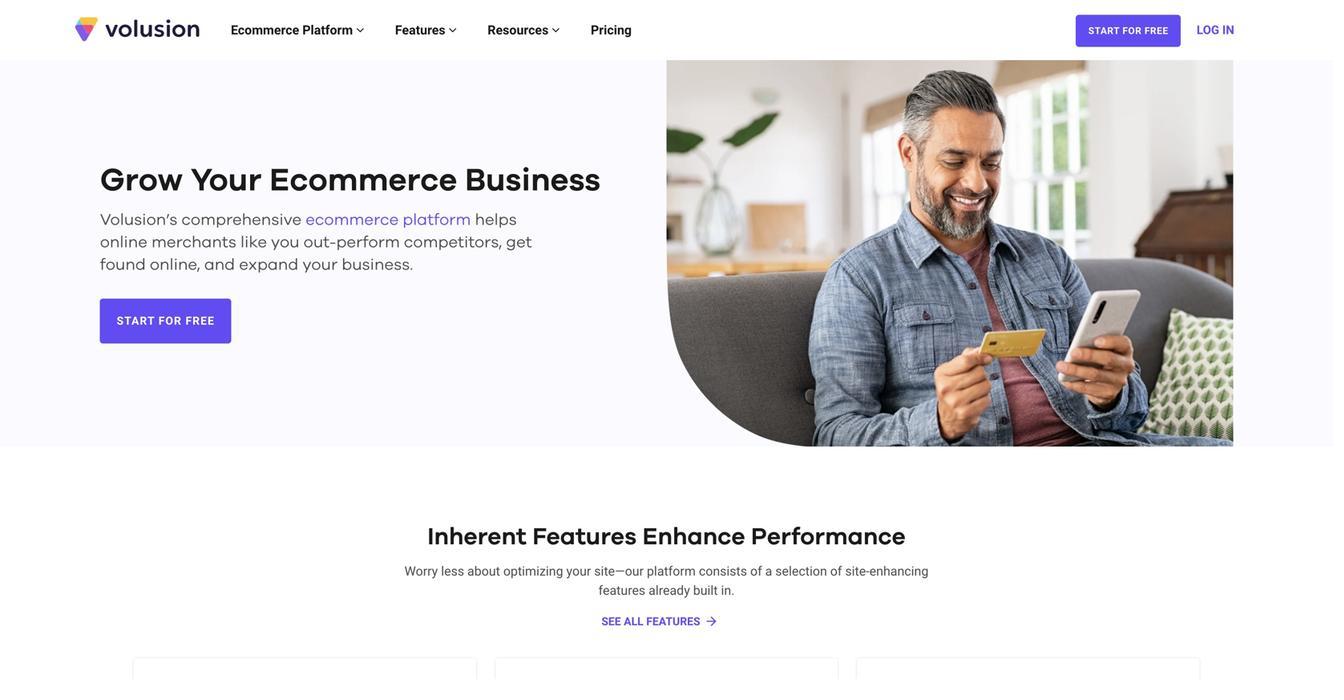Task type: describe. For each thing, give the bounding box(es) containing it.
resources
[[488, 22, 552, 38]]

features link
[[380, 6, 472, 54]]

features
[[646, 615, 700, 628]]

out-
[[304, 235, 336, 251]]

free
[[1145, 25, 1169, 37]]

in
[[1223, 23, 1235, 37]]

log in
[[1197, 23, 1235, 37]]

merchants
[[151, 235, 236, 251]]

online,
[[150, 257, 200, 273]]

online
[[100, 235, 147, 251]]

all
[[624, 615, 644, 628]]

pricing
[[591, 22, 632, 38]]

platform inside the worry less about optimizing your site—our platform consists of a selection of site-enhancing features already built in.
[[647, 564, 696, 579]]

start
[[117, 314, 155, 327]]

enhance
[[643, 525, 745, 549]]

like
[[240, 235, 267, 251]]

about
[[467, 564, 500, 579]]

ecommerce platform link
[[215, 6, 380, 54]]

ecommerce
[[231, 22, 299, 38]]

angle down image for resources
[[552, 24, 560, 36]]

angle down image
[[449, 24, 457, 36]]

features
[[599, 583, 646, 598]]

grow
[[100, 165, 183, 197]]

1 vertical spatial features
[[533, 525, 637, 549]]

and
[[204, 257, 235, 273]]

your
[[191, 165, 262, 197]]

business check image
[[667, 60, 1233, 449]]

0 horizontal spatial features
[[395, 22, 449, 38]]

optimizing
[[503, 564, 563, 579]]

your inside helps online merchants like you out-perform competitors, get found online, and expand your business.
[[303, 257, 338, 273]]

site-
[[845, 564, 870, 579]]

pricing link
[[575, 6, 647, 54]]

resources link
[[472, 6, 575, 54]]

you
[[271, 235, 300, 251]]

a
[[765, 564, 772, 579]]

worry
[[405, 564, 438, 579]]

see
[[602, 615, 621, 628]]

business.
[[342, 257, 413, 273]]

site—our
[[594, 564, 644, 579]]

your inside the worry less about optimizing your site—our platform consists of a selection of site-enhancing features already built in.
[[566, 564, 591, 579]]

free
[[186, 314, 215, 327]]



Task type: locate. For each thing, give the bounding box(es) containing it.
angle down image
[[356, 24, 364, 36], [552, 24, 560, 36]]

ecommerce platform
[[231, 22, 356, 38]]

inherent features enhance performance
[[427, 525, 906, 549]]

already
[[649, 583, 690, 598]]

platform
[[302, 22, 353, 38]]

platform up the already on the bottom of page
[[647, 564, 696, 579]]

arrow_forward
[[704, 614, 719, 629]]

see all features arrow_forward
[[602, 614, 719, 629]]

1 vertical spatial your
[[566, 564, 591, 579]]

helps
[[475, 212, 517, 228]]

volusion's
[[100, 212, 177, 228]]

start for free link
[[100, 299, 231, 343]]

platform up competitors,
[[403, 212, 471, 228]]

1 horizontal spatial angle down image
[[552, 24, 560, 36]]

angle down image inside ecommerce platform link
[[356, 24, 364, 36]]

consists
[[699, 564, 747, 579]]

start
[[1089, 25, 1120, 37]]

0 horizontal spatial your
[[303, 257, 338, 273]]

expand
[[239, 257, 299, 273]]

less
[[441, 564, 464, 579]]

2 angle down image from the left
[[552, 24, 560, 36]]

grow your ecommerce business
[[100, 165, 601, 197]]

0 vertical spatial features
[[395, 22, 449, 38]]

of left site-
[[830, 564, 842, 579]]

1 horizontal spatial features
[[533, 525, 637, 549]]

ecommerce platform link
[[306, 212, 471, 228]]

built
[[693, 583, 718, 598]]

comprehensive
[[182, 212, 302, 228]]

performance
[[751, 525, 906, 549]]

worry less about optimizing your site—our platform consists of a selection of site-enhancing features already built in.
[[405, 564, 929, 598]]

of
[[750, 564, 762, 579], [830, 564, 842, 579]]

0 horizontal spatial angle down image
[[356, 24, 364, 36]]

angle down image for ecommerce platform
[[356, 24, 364, 36]]

angle down image inside resources link
[[552, 24, 560, 36]]

start for free
[[117, 314, 215, 327]]

for
[[159, 314, 182, 327]]

1 angle down image from the left
[[356, 24, 364, 36]]

get
[[506, 235, 532, 251]]

2 of from the left
[[830, 564, 842, 579]]

log in link
[[1197, 6, 1235, 54]]

helps online merchants like you out-perform competitors, get found online, and expand your business.
[[100, 212, 532, 273]]

competitors,
[[404, 235, 502, 251]]

1 horizontal spatial platform
[[647, 564, 696, 579]]

in.
[[721, 583, 735, 598]]

0 horizontal spatial of
[[750, 564, 762, 579]]

angle down image left pricing link
[[552, 24, 560, 36]]

inherent
[[427, 525, 527, 549]]

1 horizontal spatial of
[[830, 564, 842, 579]]

0 horizontal spatial platform
[[403, 212, 471, 228]]

enhancing
[[870, 564, 929, 579]]

your left site—our
[[566, 564, 591, 579]]

ecommerce business
[[270, 165, 601, 197]]

0 vertical spatial platform
[[403, 212, 471, 228]]

angle down image right platform
[[356, 24, 364, 36]]

0 vertical spatial your
[[303, 257, 338, 273]]

volusion's comprehensive ecommerce platform
[[100, 212, 471, 228]]

your down the out-
[[303, 257, 338, 273]]

for
[[1123, 25, 1142, 37]]

1 vertical spatial platform
[[647, 564, 696, 579]]

volusion logo image
[[73, 16, 201, 43]]

selection
[[776, 564, 827, 579]]

perform
[[336, 235, 400, 251]]

ecommerce
[[306, 212, 399, 228]]

start for free link
[[1076, 15, 1181, 47]]

features
[[395, 22, 449, 38], [533, 525, 637, 549]]

start for free
[[1089, 25, 1169, 37]]

found
[[100, 257, 146, 273]]

of left a
[[750, 564, 762, 579]]

log
[[1197, 23, 1220, 37]]

platform
[[403, 212, 471, 228], [647, 564, 696, 579]]

1 horizontal spatial your
[[566, 564, 591, 579]]

your
[[303, 257, 338, 273], [566, 564, 591, 579]]

1 of from the left
[[750, 564, 762, 579]]



Task type: vqa. For each thing, say whether or not it's contained in the screenshot.
"BUSINESS CHECK" image
yes



